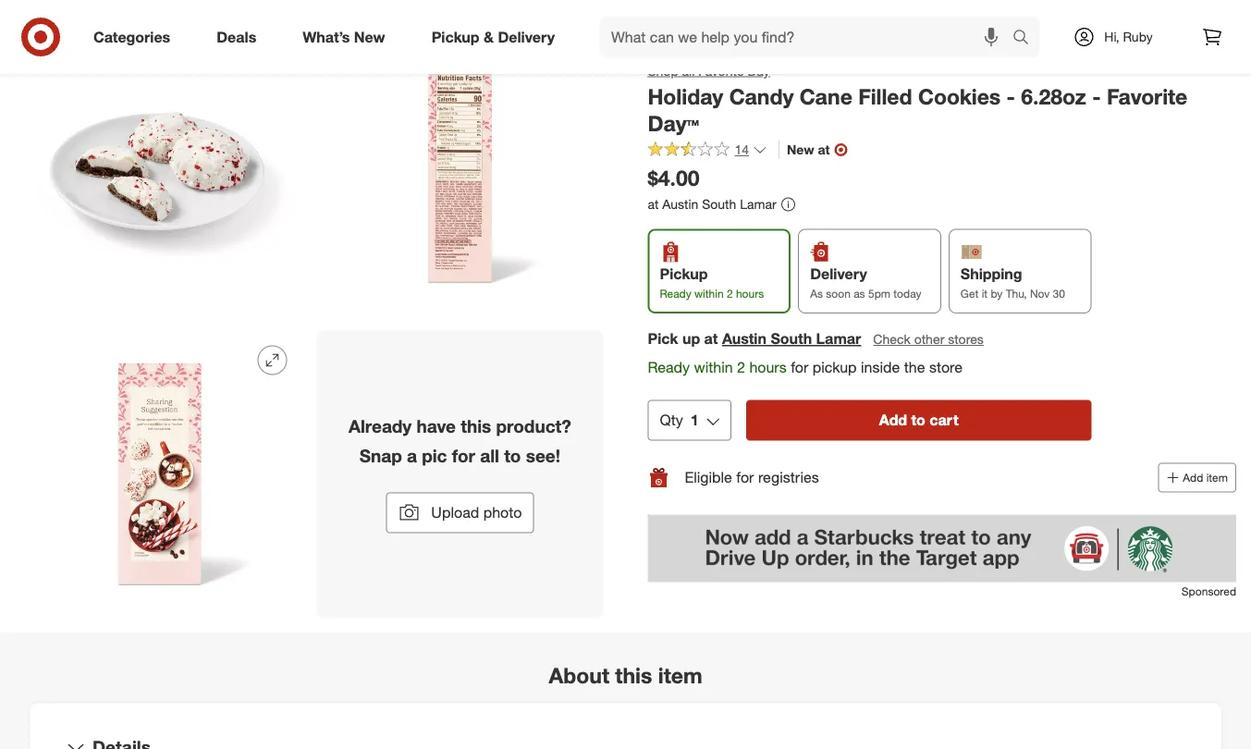 Task type: describe. For each thing, give the bounding box(es) containing it.
ruby
[[1123, 29, 1153, 45]]

what's new link
[[287, 17, 409, 57]]

inside
[[861, 358, 900, 376]]

already have this product? snap a pic for all to see!
[[349, 415, 572, 466]]

the
[[904, 358, 926, 376]]

qty
[[660, 411, 683, 429]]

1 horizontal spatial 2
[[737, 358, 746, 376]]

hours inside pickup ready within 2 hours
[[736, 286, 764, 300]]

0 horizontal spatial lamar
[[740, 196, 777, 212]]

upload
[[431, 504, 479, 522]]

2 inside pickup ready within 2 hours
[[727, 286, 733, 300]]

0 vertical spatial austin
[[663, 196, 699, 212]]

add for add item
[[1183, 471, 1204, 485]]

pick
[[648, 330, 678, 348]]

1 vertical spatial favorite
[[1107, 84, 1188, 110]]

categories link
[[78, 17, 194, 57]]

shop all favorite day holiday candy cane filled cookies - 6.28oz - favorite day™
[[648, 62, 1188, 136]]

hi, ruby
[[1105, 29, 1153, 45]]

all inside shop all favorite day holiday candy cane filled cookies - 6.28oz - favorite day™
[[682, 62, 695, 79]]

about
[[549, 662, 610, 688]]

check other stores button
[[873, 329, 985, 349]]

holiday candy cane filled cookies - 6.28oz - favorite day&#8482;, 4 of 5 image
[[15, 331, 302, 618]]

search
[[1005, 30, 1049, 48]]

a
[[407, 445, 417, 466]]

30
[[1053, 286, 1066, 300]]

ready within 2 hours for pickup inside the store
[[648, 358, 963, 376]]

&
[[484, 28, 494, 46]]

0 horizontal spatial item
[[658, 662, 703, 688]]

shipping get it by thu, nov 30
[[961, 265, 1066, 300]]

up
[[683, 330, 700, 348]]

check other stores
[[874, 331, 984, 347]]

search button
[[1005, 17, 1049, 61]]

as
[[811, 286, 823, 300]]

add to cart
[[879, 411, 959, 429]]

upload photo button
[[386, 493, 534, 533]]

pic
[[422, 445, 447, 466]]

What can we help you find? suggestions appear below search field
[[600, 17, 1018, 57]]

sponsored
[[1182, 585, 1237, 598]]

see!
[[526, 445, 561, 466]]

6.28oz
[[1022, 84, 1087, 110]]

cart
[[930, 411, 959, 429]]

image gallery element
[[15, 0, 604, 623]]

1 vertical spatial at
[[648, 196, 659, 212]]

deals link
[[201, 17, 280, 57]]

day
[[748, 62, 770, 79]]

eligible for registries
[[685, 469, 819, 487]]

stores
[[948, 331, 984, 347]]

shop
[[648, 62, 679, 79]]

already
[[349, 415, 412, 437]]

item inside button
[[1207, 471, 1228, 485]]

2 horizontal spatial for
[[791, 358, 809, 376]]

hi,
[[1105, 29, 1120, 45]]

2 - from the left
[[1093, 84, 1101, 110]]

what's
[[303, 28, 350, 46]]

other
[[915, 331, 945, 347]]

14
[[735, 141, 749, 158]]

filled
[[859, 84, 913, 110]]

delivery inside pickup & delivery link
[[498, 28, 555, 46]]

delivery as soon as 5pm today
[[811, 265, 922, 300]]

1 - from the left
[[1007, 84, 1016, 110]]

within inside pickup ready within 2 hours
[[695, 286, 724, 300]]

registries
[[758, 469, 819, 487]]

add to cart button
[[746, 400, 1092, 441]]

photo
[[483, 504, 522, 522]]

1 vertical spatial lamar
[[816, 330, 862, 348]]



Task type: locate. For each thing, give the bounding box(es) containing it.
this right about
[[616, 662, 653, 688]]

product?
[[496, 415, 572, 437]]

1 horizontal spatial -
[[1093, 84, 1101, 110]]

eligible
[[685, 469, 733, 487]]

0 horizontal spatial -
[[1007, 84, 1016, 110]]

at down cane
[[818, 141, 830, 158]]

1 vertical spatial within
[[694, 358, 733, 376]]

1 vertical spatial south
[[771, 330, 812, 348]]

for inside already have this product? snap a pic for all to see!
[[452, 445, 475, 466]]

ready
[[660, 286, 692, 300], [648, 358, 690, 376]]

0 vertical spatial new
[[354, 28, 385, 46]]

soon
[[826, 286, 851, 300]]

0 vertical spatial to
[[912, 411, 926, 429]]

- right 6.28oz
[[1093, 84, 1101, 110]]

1 vertical spatial item
[[658, 662, 703, 688]]

1 vertical spatial new
[[787, 141, 815, 158]]

holiday candy cane filled cookies - 6.28oz - favorite day&#8482;, 3 of 5 image
[[317, 29, 604, 316]]

delivery
[[498, 28, 555, 46], [811, 265, 868, 283]]

0 horizontal spatial at
[[648, 196, 659, 212]]

favorite down ruby
[[1107, 84, 1188, 110]]

day™
[[648, 110, 700, 136]]

within up "up"
[[695, 286, 724, 300]]

check
[[874, 331, 911, 347]]

0 horizontal spatial pickup
[[432, 28, 480, 46]]

candy
[[730, 84, 794, 110]]

0 vertical spatial 2
[[727, 286, 733, 300]]

ready up pick
[[660, 286, 692, 300]]

to inside button
[[912, 411, 926, 429]]

add
[[879, 411, 908, 429], [1183, 471, 1204, 485]]

within down "up"
[[694, 358, 733, 376]]

pickup
[[813, 358, 857, 376]]

to inside already have this product? snap a pic for all to see!
[[504, 445, 521, 466]]

all inside already have this product? snap a pic for all to see!
[[480, 445, 499, 466]]

0 vertical spatial this
[[461, 415, 491, 437]]

hours down pick up at austin south lamar
[[750, 358, 787, 376]]

cookies
[[918, 84, 1001, 110]]

this right have
[[461, 415, 491, 437]]

0 horizontal spatial south
[[702, 196, 737, 212]]

1 vertical spatial all
[[480, 445, 499, 466]]

0 horizontal spatial new
[[354, 28, 385, 46]]

0 vertical spatial within
[[695, 286, 724, 300]]

south down 14 link
[[702, 196, 737, 212]]

1 horizontal spatial to
[[912, 411, 926, 429]]

1
[[691, 411, 699, 429]]

pickup for &
[[432, 28, 480, 46]]

pickup
[[432, 28, 480, 46], [660, 265, 708, 283]]

all right shop
[[682, 62, 695, 79]]

0 horizontal spatial 2
[[727, 286, 733, 300]]

-
[[1007, 84, 1016, 110], [1093, 84, 1101, 110]]

0 horizontal spatial add
[[879, 411, 908, 429]]

to
[[912, 411, 926, 429], [504, 445, 521, 466]]

1 vertical spatial 2
[[737, 358, 746, 376]]

austin south lamar button
[[722, 328, 862, 349]]

austin down $4.00
[[663, 196, 699, 212]]

0 vertical spatial south
[[702, 196, 737, 212]]

favorite
[[699, 62, 744, 79], [1107, 84, 1188, 110]]

0 vertical spatial at
[[818, 141, 830, 158]]

0 horizontal spatial all
[[480, 445, 499, 466]]

0 vertical spatial lamar
[[740, 196, 777, 212]]

as
[[854, 286, 866, 300]]

1 horizontal spatial all
[[682, 62, 695, 79]]

1 vertical spatial austin
[[722, 330, 767, 348]]

0 vertical spatial ready
[[660, 286, 692, 300]]

0 vertical spatial delivery
[[498, 28, 555, 46]]

0 vertical spatial item
[[1207, 471, 1228, 485]]

shipping
[[961, 265, 1023, 283]]

1 vertical spatial ready
[[648, 358, 690, 376]]

1 horizontal spatial favorite
[[1107, 84, 1188, 110]]

lamar down 14
[[740, 196, 777, 212]]

14 link
[[648, 141, 768, 162]]

deals
[[217, 28, 256, 46]]

1 horizontal spatial this
[[616, 662, 653, 688]]

add for add to cart
[[879, 411, 908, 429]]

south
[[702, 196, 737, 212], [771, 330, 812, 348]]

at austin south lamar
[[648, 196, 777, 212]]

pickup ready within 2 hours
[[660, 265, 764, 300]]

$4.00
[[648, 165, 700, 190]]

holiday
[[648, 84, 724, 110]]

hours up pick up at austin south lamar
[[736, 286, 764, 300]]

snap
[[360, 445, 402, 466]]

this inside already have this product? snap a pic for all to see!
[[461, 415, 491, 437]]

pickup & delivery link
[[416, 17, 578, 57]]

lamar up pickup
[[816, 330, 862, 348]]

all
[[682, 62, 695, 79], [480, 445, 499, 466]]

0 vertical spatial favorite
[[699, 62, 744, 79]]

to left see!
[[504, 445, 521, 466]]

2 up pick up at austin south lamar
[[727, 286, 733, 300]]

2 down pick up at austin south lamar
[[737, 358, 746, 376]]

about this item
[[549, 662, 703, 688]]

delivery up soon
[[811, 265, 868, 283]]

ready inside pickup ready within 2 hours
[[660, 286, 692, 300]]

0 vertical spatial add
[[879, 411, 908, 429]]

0 horizontal spatial this
[[461, 415, 491, 437]]

0 horizontal spatial to
[[504, 445, 521, 466]]

1 horizontal spatial new
[[787, 141, 815, 158]]

add item button
[[1158, 463, 1237, 493]]

1 vertical spatial for
[[452, 445, 475, 466]]

2 horizontal spatial at
[[818, 141, 830, 158]]

what's new
[[303, 28, 385, 46]]

holiday candy cane filled cookies - 6.28oz - favorite day&#8482;, 2 of 5 image
[[15, 29, 302, 316]]

for right pic
[[452, 445, 475, 466]]

1 vertical spatial this
[[616, 662, 653, 688]]

new right what's
[[354, 28, 385, 46]]

1 horizontal spatial item
[[1207, 471, 1228, 485]]

for down the austin south lamar button
[[791, 358, 809, 376]]

1 vertical spatial hours
[[750, 358, 787, 376]]

by
[[991, 286, 1003, 300]]

2 vertical spatial at
[[705, 330, 718, 348]]

thu,
[[1006, 286, 1027, 300]]

all down the product?
[[480, 445, 499, 466]]

5pm
[[869, 286, 891, 300]]

1 vertical spatial delivery
[[811, 265, 868, 283]]

nov
[[1030, 286, 1050, 300]]

1 horizontal spatial pickup
[[660, 265, 708, 283]]

pickup inside pickup ready within 2 hours
[[660, 265, 708, 283]]

it
[[982, 286, 988, 300]]

pickup & delivery
[[432, 28, 555, 46]]

- left 6.28oz
[[1007, 84, 1016, 110]]

new down cane
[[787, 141, 815, 158]]

this
[[461, 415, 491, 437], [616, 662, 653, 688]]

qty 1
[[660, 411, 699, 429]]

delivery inside delivery as soon as 5pm today
[[811, 265, 868, 283]]

add item
[[1183, 471, 1228, 485]]

1 vertical spatial add
[[1183, 471, 1204, 485]]

austin right "up"
[[722, 330, 767, 348]]

lamar
[[740, 196, 777, 212], [816, 330, 862, 348]]

0 horizontal spatial favorite
[[699, 62, 744, 79]]

ready down pick
[[648, 358, 690, 376]]

0 horizontal spatial for
[[452, 445, 475, 466]]

today
[[894, 286, 922, 300]]

1 horizontal spatial lamar
[[816, 330, 862, 348]]

delivery right &
[[498, 28, 555, 46]]

south up ready within 2 hours for pickup inside the store
[[771, 330, 812, 348]]

1 horizontal spatial add
[[1183, 471, 1204, 485]]

at down $4.00
[[648, 196, 659, 212]]

2
[[727, 286, 733, 300], [737, 358, 746, 376]]

at right "up"
[[705, 330, 718, 348]]

1 horizontal spatial delivery
[[811, 265, 868, 283]]

pickup for ready
[[660, 265, 708, 283]]

pickup left &
[[432, 28, 480, 46]]

categories
[[93, 28, 170, 46]]

1 vertical spatial to
[[504, 445, 521, 466]]

for right eligible
[[737, 469, 754, 487]]

hours
[[736, 286, 764, 300], [750, 358, 787, 376]]

1 horizontal spatial for
[[737, 469, 754, 487]]

new at
[[787, 141, 830, 158]]

0 vertical spatial pickup
[[432, 28, 480, 46]]

cane
[[800, 84, 853, 110]]

1 horizontal spatial austin
[[722, 330, 767, 348]]

2 vertical spatial for
[[737, 469, 754, 487]]

1 horizontal spatial at
[[705, 330, 718, 348]]

0 horizontal spatial delivery
[[498, 28, 555, 46]]

1 horizontal spatial south
[[771, 330, 812, 348]]

have
[[417, 415, 456, 437]]

austin
[[663, 196, 699, 212], [722, 330, 767, 348]]

advertisement region
[[648, 515, 1237, 582]]

0 horizontal spatial austin
[[663, 196, 699, 212]]

favorite left day
[[699, 62, 744, 79]]

pick up at austin south lamar
[[648, 330, 862, 348]]

to left cart
[[912, 411, 926, 429]]

0 vertical spatial all
[[682, 62, 695, 79]]

new inside what's new link
[[354, 28, 385, 46]]

within
[[695, 286, 724, 300], [694, 358, 733, 376]]

0 vertical spatial hours
[[736, 286, 764, 300]]

pickup up "up"
[[660, 265, 708, 283]]

upload photo
[[431, 504, 522, 522]]

store
[[930, 358, 963, 376]]

1 vertical spatial pickup
[[660, 265, 708, 283]]

for
[[791, 358, 809, 376], [452, 445, 475, 466], [737, 469, 754, 487]]

at
[[818, 141, 830, 158], [648, 196, 659, 212], [705, 330, 718, 348]]

0 vertical spatial for
[[791, 358, 809, 376]]

get
[[961, 286, 979, 300]]



Task type: vqa. For each thing, say whether or not it's contained in the screenshot.
Can't-miss deals
no



